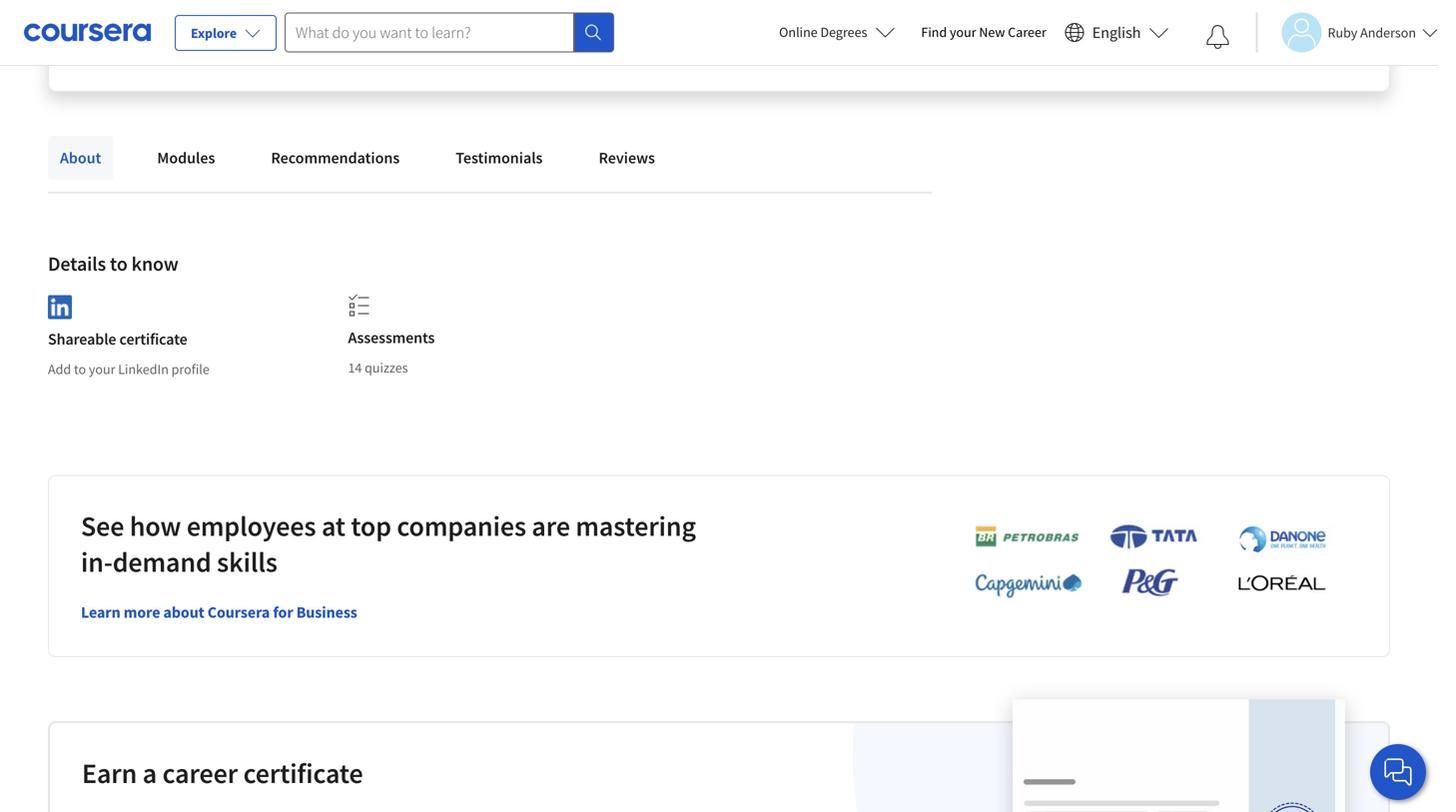 Task type: locate. For each thing, give the bounding box(es) containing it.
1 vertical spatial a
[[143, 756, 157, 791]]

a right earn
[[143, 756, 157, 791]]

learn for learn more about coursera for business
[[81, 603, 121, 623]]

details to know
[[48, 251, 178, 276]]

find your new career link
[[911, 20, 1057, 45]]

find your new career
[[921, 23, 1047, 41]]

14
[[348, 359, 362, 377]]

to for know
[[110, 251, 128, 276]]

recommendations
[[271, 148, 400, 168]]

1 vertical spatial learn
[[81, 603, 121, 623]]

know
[[131, 251, 178, 276]]

learn at your own pace
[[1052, 24, 1187, 42]]

11
[[771, 24, 785, 42]]

about link
[[48, 136, 113, 180]]

0 horizontal spatial certificate
[[119, 329, 187, 349]]

modules
[[157, 148, 215, 168]]

1 horizontal spatial learn
[[1052, 24, 1085, 42]]

new
[[979, 23, 1005, 41]]

at left own
[[1088, 24, 1099, 42]]

your left own
[[1102, 24, 1129, 42]]

companies
[[397, 509, 526, 544]]

learn left more
[[81, 603, 121, 623]]

1 horizontal spatial a
[[824, 24, 831, 42]]

own
[[1131, 24, 1157, 42]]

ruby anderson button
[[1256, 12, 1438, 52]]

learn
[[1052, 24, 1085, 42], [81, 603, 121, 623]]

testimonials link
[[444, 136, 555, 180]]

0 horizontal spatial a
[[143, 756, 157, 791]]

about
[[163, 603, 205, 623]]

weeks
[[718, 24, 754, 42]]

reviews link
[[587, 136, 667, 180]]

your for learn at your own pace
[[1102, 24, 1129, 42]]

learn more about coursera for business
[[81, 603, 357, 623]]

quizzes
[[365, 359, 408, 377]]

certificate
[[119, 329, 187, 349], [243, 756, 363, 791]]

demand
[[113, 545, 211, 580]]

your
[[950, 23, 977, 41], [1102, 24, 1129, 42], [89, 360, 115, 378]]

1 horizontal spatial certificate
[[243, 756, 363, 791]]

to right add
[[74, 360, 86, 378]]

0 vertical spatial to
[[110, 251, 128, 276]]

recommendations link
[[259, 136, 412, 180]]

None search field
[[285, 12, 614, 52]]

add
[[48, 360, 71, 378]]

coursera
[[208, 603, 270, 623]]

chat with us image
[[1383, 756, 1415, 788]]

0 horizontal spatial your
[[89, 360, 115, 378]]

at left the top
[[322, 509, 346, 544]]

your down shareable certificate
[[89, 360, 115, 378]]

add to your linkedin profile
[[48, 360, 210, 378]]

0 horizontal spatial learn
[[81, 603, 121, 623]]

to
[[110, 251, 128, 276], [74, 360, 86, 378]]

1 horizontal spatial your
[[950, 23, 977, 41]]

business
[[296, 603, 357, 623]]

What do you want to learn? text field
[[285, 12, 574, 52]]

explore
[[191, 24, 237, 42]]

week
[[834, 24, 865, 42]]

to left know
[[110, 251, 128, 276]]

learn right "career"
[[1052, 24, 1085, 42]]

0 vertical spatial learn
[[1052, 24, 1085, 42]]

shareable certificate
[[48, 329, 187, 349]]

(126 reviews)
[[240, 24, 317, 42]]

1 vertical spatial to
[[74, 360, 86, 378]]

necessary
[[553, 24, 611, 42]]

learn more about coursera for business link
[[81, 603, 357, 623]]

at
[[757, 24, 769, 42], [1088, 24, 1099, 42], [322, 509, 346, 544]]

coursera image
[[24, 16, 151, 48]]

a
[[824, 24, 831, 42], [143, 756, 157, 791]]

details
[[48, 251, 106, 276]]

a left week
[[824, 24, 831, 42]]

1 horizontal spatial to
[[110, 251, 128, 276]]

0 vertical spatial a
[[824, 24, 831, 42]]

2 horizontal spatial your
[[1102, 24, 1129, 42]]

about
[[60, 148, 101, 168]]

1 vertical spatial certificate
[[243, 756, 363, 791]]

find
[[921, 23, 947, 41]]

0 horizontal spatial at
[[322, 509, 346, 544]]

no
[[414, 24, 430, 42]]

at left 11
[[757, 24, 769, 42]]

your right find
[[950, 23, 977, 41]]

0 horizontal spatial to
[[74, 360, 86, 378]]

0 vertical spatial certificate
[[119, 329, 187, 349]]



Task type: describe. For each thing, give the bounding box(es) containing it.
3 weeks at 11 hours a week
[[708, 24, 865, 42]]

learn for learn at your own pace
[[1052, 24, 1085, 42]]

mastering
[[576, 509, 696, 544]]

ruby
[[1328, 23, 1358, 41]]

at inside see how employees at top companies are mastering in-demand skills
[[322, 509, 346, 544]]

career
[[1008, 23, 1047, 41]]

hours
[[788, 24, 822, 42]]

more
[[124, 603, 160, 623]]

reviews
[[599, 148, 655, 168]]

shareable
[[48, 329, 116, 349]]

are
[[532, 509, 570, 544]]

assessments
[[348, 328, 435, 348]]

no previous experience necessary
[[414, 24, 611, 42]]

see
[[81, 509, 124, 544]]

experience
[[486, 24, 550, 42]]

(126
[[240, 24, 265, 42]]

earn
[[82, 756, 137, 791]]

online
[[779, 23, 818, 41]]

explore button
[[175, 15, 277, 51]]

degrees
[[821, 23, 868, 41]]

previous
[[433, 24, 484, 42]]

to for your
[[74, 360, 86, 378]]

profile
[[171, 360, 210, 378]]

skills
[[217, 545, 278, 580]]

2 horizontal spatial at
[[1088, 24, 1099, 42]]

coursera enterprise logos image
[[945, 523, 1345, 609]]

how
[[130, 509, 181, 544]]

14 quizzes
[[348, 359, 408, 377]]

ruby anderson
[[1328, 23, 1417, 41]]

online degrees button
[[763, 10, 911, 54]]

earn a career certificate
[[82, 756, 363, 791]]

3
[[708, 24, 715, 42]]

show notifications image
[[1206, 25, 1230, 49]]

english button
[[1057, 0, 1177, 65]]

1 horizontal spatial at
[[757, 24, 769, 42]]

see how employees at top companies are mastering in-demand skills
[[81, 509, 696, 580]]

top
[[351, 509, 391, 544]]

english
[[1093, 22, 1141, 42]]

modules link
[[145, 136, 227, 180]]

coursera career certificate image
[[1013, 700, 1346, 812]]

pace
[[1159, 24, 1187, 42]]

in-
[[81, 545, 113, 580]]

reviews)
[[268, 24, 317, 42]]

for
[[273, 603, 293, 623]]

linkedin
[[118, 360, 169, 378]]

testimonials
[[456, 148, 543, 168]]

anderson
[[1361, 23, 1417, 41]]

your for add to your linkedin profile
[[89, 360, 115, 378]]

online degrees
[[779, 23, 868, 41]]

career
[[162, 756, 238, 791]]

employees
[[187, 509, 316, 544]]



Task type: vqa. For each thing, say whether or not it's contained in the screenshot.
Applications
no



